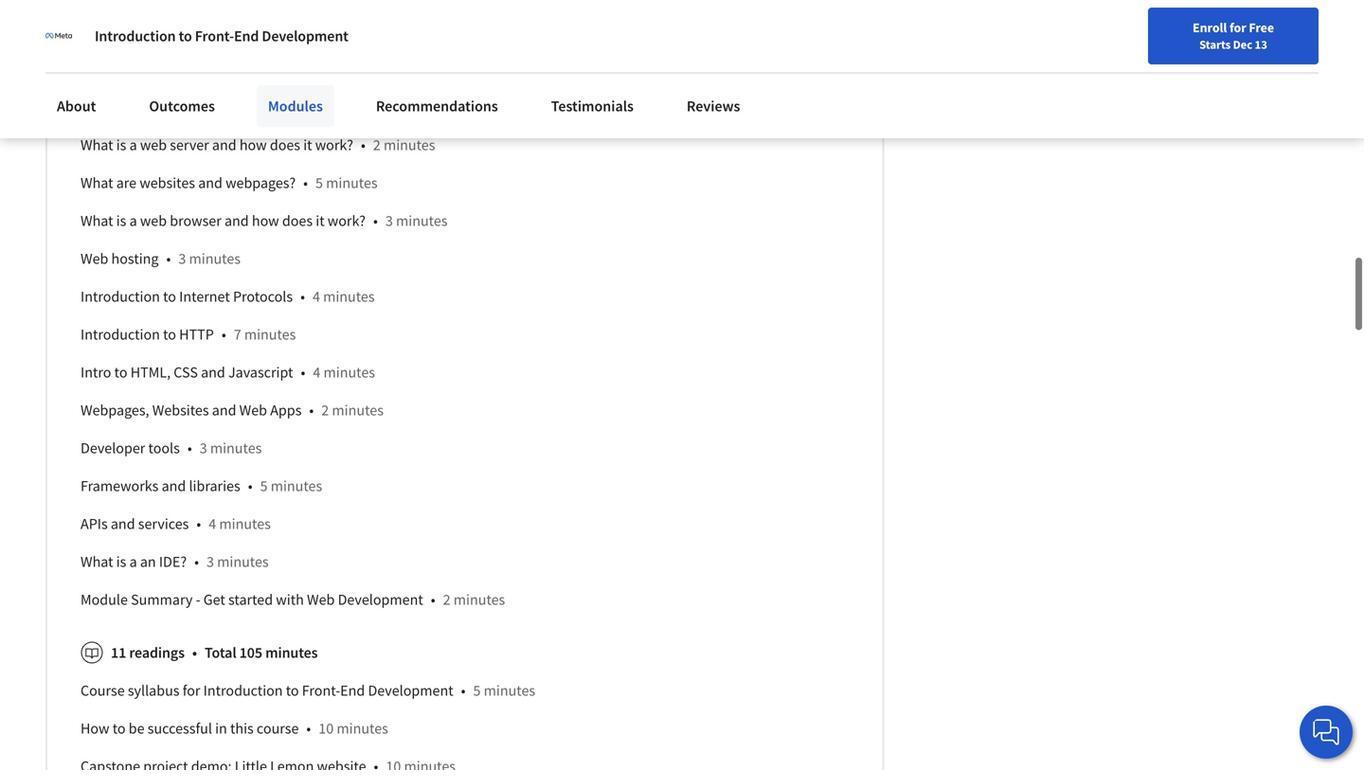 Task type: locate. For each thing, give the bounding box(es) containing it.
http
[[179, 325, 214, 344]]

how the internet works
[[81, 98, 228, 117]]

end up of
[[184, 22, 208, 41]]

for right syllabus
[[183, 682, 200, 701]]

outcomes
[[149, 97, 215, 116]]

in left this
[[215, 720, 227, 738]]

an
[[140, 553, 156, 572]]

1 vertical spatial is
[[116, 212, 126, 231]]

minutes
[[363, 60, 414, 79], [384, 136, 435, 155], [326, 174, 378, 193], [396, 212, 448, 231], [189, 249, 241, 268], [323, 287, 375, 306], [244, 325, 296, 344], [324, 363, 375, 382], [332, 401, 384, 420], [210, 439, 262, 458], [271, 477, 322, 496], [219, 515, 271, 534], [217, 553, 269, 572], [454, 591, 505, 610], [265, 644, 318, 663], [484, 682, 536, 701], [337, 720, 388, 738]]

7
[[234, 325, 241, 344]]

2 how from the top
[[81, 720, 109, 738]]

web hosting • 3 minutes
[[81, 249, 241, 268]]

web left "hosting"
[[81, 249, 108, 268]]

to
[[179, 27, 192, 45], [163, 287, 176, 306], [163, 325, 176, 344], [114, 363, 127, 382], [286, 682, 299, 701], [113, 720, 126, 738]]

0 horizontal spatial in
[[118, 60, 130, 79]]

1 horizontal spatial front-
[[195, 27, 234, 45]]

webpages,
[[81, 401, 149, 420]]

1 vertical spatial does
[[282, 212, 313, 231]]

to right intro
[[114, 363, 127, 382]]

to left 'be'
[[113, 720, 126, 738]]

1 horizontal spatial in
[[215, 720, 227, 738]]

developer up modules link
[[269, 60, 332, 79]]

•
[[340, 60, 345, 79], [361, 136, 366, 155], [303, 174, 308, 193], [373, 212, 378, 231], [166, 249, 171, 268], [300, 287, 305, 306], [222, 325, 226, 344], [301, 363, 305, 382], [309, 401, 314, 420], [187, 439, 192, 458], [248, 477, 253, 496], [197, 515, 201, 534], [194, 553, 199, 572], [431, 591, 436, 610], [192, 644, 197, 663], [461, 682, 466, 701], [306, 720, 311, 738]]

0 vertical spatial is
[[116, 136, 126, 155]]

2 is from the top
[[116, 212, 126, 231]]

how for how the internet works
[[81, 98, 109, 117]]

web up web hosting • 3 minutes
[[140, 212, 167, 231]]

introduction for introduction to http • 7 minutes
[[81, 325, 160, 344]]

to for end
[[179, 27, 192, 45]]

4 what from the top
[[81, 553, 113, 572]]

does down the minute
[[270, 136, 300, 155]]

• total 105 minutes
[[192, 644, 318, 663]]

1 vertical spatial work?
[[328, 212, 366, 231]]

11
[[111, 644, 126, 663]]

readings
[[129, 644, 185, 663]]

day
[[92, 60, 115, 79]]

what is a web browser and how does it work? • 3 minutes
[[81, 212, 448, 231]]

does for what is a web server and how does it work?
[[270, 136, 300, 155]]

menu item
[[1003, 19, 1124, 81]]

web
[[81, 249, 108, 268], [239, 401, 267, 420], [307, 591, 335, 610]]

end
[[184, 22, 208, 41], [241, 60, 266, 79]]

intro to html, css and javascript • 4 minutes
[[81, 363, 375, 382]]

to left http
[[163, 325, 176, 344]]

modules
[[268, 97, 323, 116]]

web for browser
[[140, 212, 167, 231]]

introduction up intro
[[81, 325, 160, 344]]

in right day
[[118, 60, 130, 79]]

front- up front-
[[195, 27, 234, 45]]

1 vertical spatial how
[[252, 212, 279, 231]]

development for end
[[368, 682, 454, 701]]

1 vertical spatial development
[[338, 591, 423, 610]]

4 right javascript
[[313, 363, 321, 382]]

4 down 'libraries' on the left bottom of page
[[209, 515, 216, 534]]

0 horizontal spatial web
[[81, 249, 108, 268]]

module summary - get started with web development • 2 minutes
[[81, 591, 505, 610]]

1 horizontal spatial end
[[241, 60, 266, 79]]

1 horizontal spatial end
[[340, 682, 365, 701]]

what down the apis at the bottom of page
[[81, 553, 113, 572]]

how down day
[[81, 98, 109, 117]]

introduction down "hosting"
[[81, 287, 160, 306]]

outcomes link
[[138, 85, 226, 127]]

a day in the life of a front-end developer • 5 minutes
[[81, 60, 414, 79]]

2 vertical spatial is
[[116, 553, 126, 572]]

0 vertical spatial development
[[262, 27, 349, 45]]

chat with us image
[[1312, 717, 1342, 748]]

and left full-
[[211, 22, 236, 41]]

a
[[195, 60, 203, 79], [129, 136, 137, 155], [129, 212, 137, 231], [129, 553, 137, 572]]

testimonials
[[551, 97, 634, 116]]

internet
[[136, 98, 187, 117]]

2 what from the top
[[81, 174, 113, 193]]

1 what from the top
[[81, 136, 113, 155]]

javascript
[[228, 363, 293, 382]]

1 vertical spatial in
[[215, 720, 227, 738]]

apis and services • 4 minutes
[[81, 515, 271, 534]]

how
[[81, 98, 109, 117], [81, 720, 109, 738]]

4 right protocols on the left top
[[313, 287, 320, 306]]

work?
[[315, 136, 353, 155], [328, 212, 366, 231]]

how for browser
[[252, 212, 279, 231]]

is left an
[[116, 553, 126, 572]]

what is a web server and how does it work? • 2 minutes
[[81, 136, 435, 155]]

0 vertical spatial does
[[270, 136, 300, 155]]

show notifications image
[[1144, 24, 1167, 46]]

1 horizontal spatial for
[[1230, 19, 1247, 36]]

a up "hosting"
[[129, 212, 137, 231]]

and
[[211, 22, 236, 41], [212, 136, 237, 155], [198, 174, 223, 193], [225, 212, 249, 231], [201, 363, 225, 382], [212, 401, 236, 420], [162, 477, 186, 496], [111, 515, 135, 534]]

0 vertical spatial end
[[184, 22, 208, 41]]

started
[[228, 591, 273, 610]]

0 vertical spatial how
[[240, 136, 267, 155]]

2 web from the top
[[140, 212, 167, 231]]

0 vertical spatial 2
[[373, 136, 381, 155]]

0 vertical spatial web
[[81, 249, 108, 268]]

to up of
[[179, 27, 192, 45]]

0 vertical spatial it
[[303, 136, 312, 155]]

web right with
[[307, 591, 335, 610]]

it
[[303, 136, 312, 155], [316, 212, 325, 231]]

4
[[313, 287, 320, 306], [313, 363, 321, 382], [209, 515, 216, 534]]

a right of
[[195, 60, 203, 79]]

end up 1
[[241, 60, 266, 79]]

course syllabus for introduction to front-end development • 5 minutes
[[81, 682, 536, 701]]

0 horizontal spatial end
[[234, 27, 259, 45]]

testimonials link
[[540, 85, 645, 127]]

0 vertical spatial in
[[118, 60, 130, 79]]

a left an
[[129, 553, 137, 572]]

1 vertical spatial for
[[183, 682, 200, 701]]

and up browser
[[198, 174, 223, 193]]

are
[[116, 174, 137, 193]]

front- up day
[[81, 22, 119, 41]]

introduction up this
[[203, 682, 283, 701]]

and right css
[[201, 363, 225, 382]]

a for server
[[129, 136, 137, 155]]

what for what are websites and webpages?
[[81, 174, 113, 193]]

0 vertical spatial end
[[234, 27, 259, 45]]

a for browser
[[129, 212, 137, 231]]

does down webpages?
[[282, 212, 313, 231]]

for up the dec
[[1230, 19, 1247, 36]]

apis
[[81, 515, 108, 534]]

2 horizontal spatial front-
[[302, 682, 340, 701]]

13
[[1255, 37, 1268, 52]]

1 vertical spatial 2
[[322, 401, 329, 420]]

what up "hosting"
[[81, 212, 113, 231]]

end
[[234, 27, 259, 45], [340, 682, 365, 701]]

1 horizontal spatial it
[[316, 212, 325, 231]]

0 vertical spatial for
[[1230, 19, 1247, 36]]

is down are
[[116, 212, 126, 231]]

hosting
[[111, 249, 159, 268]]

browser
[[170, 212, 222, 231]]

3 is from the top
[[116, 553, 126, 572]]

does
[[270, 136, 300, 155], [282, 212, 313, 231]]

1 horizontal spatial web
[[239, 401, 267, 420]]

None search field
[[270, 12, 583, 50]]

websites
[[140, 174, 195, 193]]

0 vertical spatial developer
[[300, 22, 364, 41]]

1 vertical spatial it
[[316, 212, 325, 231]]

2 horizontal spatial 2
[[443, 591, 451, 610]]

a up are
[[129, 136, 137, 155]]

0 vertical spatial web
[[140, 136, 167, 155]]

starts
[[1200, 37, 1231, 52]]

1 horizontal spatial 2
[[373, 136, 381, 155]]

is up are
[[116, 136, 126, 155]]

the left life
[[133, 60, 154, 79]]

in
[[118, 60, 130, 79], [215, 720, 227, 738]]

introduction for introduction to front-end development
[[95, 27, 176, 45]]

to left internet
[[163, 287, 176, 306]]

2
[[373, 136, 381, 155], [322, 401, 329, 420], [443, 591, 451, 610]]

3 what from the top
[[81, 212, 113, 231]]

is
[[116, 136, 126, 155], [116, 212, 126, 231], [116, 553, 126, 572]]

0 horizontal spatial 2
[[322, 401, 329, 420]]

a for ide?
[[129, 553, 137, 572]]

1 is from the top
[[116, 136, 126, 155]]

1 how from the top
[[81, 98, 109, 117]]

developer left roles
[[300, 22, 364, 41]]

1 vertical spatial how
[[81, 720, 109, 738]]

ide?
[[159, 553, 187, 572]]

with
[[276, 591, 304, 610]]

front-
[[81, 22, 119, 41], [195, 27, 234, 45], [302, 682, 340, 701]]

1 web from the top
[[140, 136, 167, 155]]

how down 1
[[240, 136, 267, 155]]

2 horizontal spatial web
[[307, 591, 335, 610]]

introduction up life
[[95, 27, 176, 45]]

the left internet
[[113, 98, 133, 117]]

front- up 10
[[302, 682, 340, 701]]

internet
[[179, 287, 230, 306]]

web left server
[[140, 136, 167, 155]]

what left are
[[81, 174, 113, 193]]

0 horizontal spatial it
[[303, 136, 312, 155]]

0 horizontal spatial front-
[[81, 22, 119, 41]]

html,
[[130, 363, 171, 382]]

how down "course"
[[81, 720, 109, 738]]

the
[[133, 60, 154, 79], [113, 98, 133, 117]]

and right the apis at the bottom of page
[[111, 515, 135, 534]]

works
[[190, 98, 228, 117]]

how down webpages?
[[252, 212, 279, 231]]

web left apps
[[239, 401, 267, 420]]

what down about link
[[81, 136, 113, 155]]

2 vertical spatial development
[[368, 682, 454, 701]]

0 vertical spatial work?
[[315, 136, 353, 155]]

1 vertical spatial web
[[140, 212, 167, 231]]

what
[[81, 136, 113, 155], [81, 174, 113, 193], [81, 212, 113, 231], [81, 553, 113, 572]]

enroll for free starts dec 13
[[1193, 19, 1275, 52]]

0 vertical spatial how
[[81, 98, 109, 117]]

what for what is a web browser and how does it work?
[[81, 212, 113, 231]]



Task type: describe. For each thing, give the bounding box(es) containing it.
successful
[[148, 720, 212, 738]]

developer
[[81, 439, 145, 458]]

be
[[129, 720, 145, 738]]

libraries
[[189, 477, 240, 496]]

syllabus
[[128, 682, 180, 701]]

1 vertical spatial end
[[340, 682, 365, 701]]

this
[[230, 720, 254, 738]]

introduction to front-end development
[[95, 27, 349, 45]]

1 vertical spatial 4
[[313, 363, 321, 382]]

tools
[[148, 439, 180, 458]]

front-
[[206, 60, 241, 79]]

what is a an ide? • 3 minutes
[[81, 553, 269, 572]]

1 vertical spatial web
[[239, 401, 267, 420]]

services
[[138, 515, 189, 534]]

to up the course
[[286, 682, 299, 701]]

dec
[[1234, 37, 1253, 52]]

webpages, websites and web apps • 2 minutes
[[81, 401, 384, 420]]

what for what is a web server and how does it work?
[[81, 136, 113, 155]]

and right server
[[212, 136, 237, 155]]

a
[[81, 60, 89, 79]]

0 horizontal spatial end
[[184, 22, 208, 41]]

and up 'apis and services • 4 minutes'
[[162, 477, 186, 496]]

2 vertical spatial 4
[[209, 515, 216, 534]]

0 vertical spatial the
[[133, 60, 154, 79]]

developer tools • 3 minutes
[[81, 439, 262, 458]]

1 vertical spatial developer
[[269, 60, 332, 79]]

-
[[196, 591, 200, 610]]

0 vertical spatial 4
[[313, 287, 320, 306]]

end,
[[119, 22, 147, 41]]

2 vertical spatial web
[[307, 591, 335, 610]]

2 vertical spatial 2
[[443, 591, 451, 610]]

reviews link
[[676, 85, 752, 127]]

how for how to be successful in this course • 10 minutes
[[81, 720, 109, 738]]

roles
[[367, 22, 398, 41]]

work? for what is a web browser and how does it work?
[[328, 212, 366, 231]]

get
[[204, 591, 225, 610]]

frameworks and libraries • 5 minutes
[[81, 477, 322, 496]]

intro
[[81, 363, 111, 382]]

to for css
[[114, 363, 127, 382]]

1
[[248, 98, 255, 117]]

does for what is a web browser and how does it work?
[[282, 212, 313, 231]]

is for what is a web server and how does it work? • 2 minutes
[[116, 136, 126, 155]]

is for what is a an ide? • 3 minutes
[[116, 553, 126, 572]]

websites
[[152, 401, 209, 420]]

server
[[170, 136, 209, 155]]

css
[[174, 363, 198, 382]]

how for server
[[240, 136, 267, 155]]

frameworks
[[81, 477, 159, 496]]

is for what is a web browser and how does it work? • 3 minutes
[[116, 212, 126, 231]]

modules link
[[257, 85, 334, 127]]

how to be successful in this course • 10 minutes
[[81, 720, 388, 738]]

enroll
[[1193, 19, 1228, 36]]

front-end, back-end and full-stack developer roles
[[81, 22, 398, 41]]

it for what is a web browser and how does it work?
[[316, 212, 325, 231]]

work? for what is a web server and how does it work?
[[315, 136, 353, 155]]

introduction to http • 7 minutes
[[81, 325, 296, 344]]

of
[[179, 60, 192, 79]]

protocols
[[233, 287, 293, 306]]

0 horizontal spatial for
[[183, 682, 200, 701]]

summary
[[131, 591, 193, 610]]

about
[[57, 97, 96, 116]]

development for web
[[338, 591, 423, 610]]

minute
[[259, 98, 304, 117]]

1 vertical spatial the
[[113, 98, 133, 117]]

apps
[[270, 401, 302, 420]]

11 readings
[[111, 644, 185, 663]]

recommendations
[[376, 97, 498, 116]]

back-
[[150, 22, 184, 41]]

for inside enroll for free starts dec 13
[[1230, 19, 1247, 36]]

and down what are websites and webpages? • 5 minutes
[[225, 212, 249, 231]]

total
[[205, 644, 237, 663]]

course
[[257, 720, 299, 738]]

what are websites and webpages? • 5 minutes
[[81, 174, 378, 193]]

it for what is a web server and how does it work?
[[303, 136, 312, 155]]

about link
[[45, 85, 107, 127]]

introduction to internet protocols • 4 minutes
[[81, 287, 375, 306]]

module
[[81, 591, 128, 610]]

to for successful
[[113, 720, 126, 738]]

105
[[239, 644, 263, 663]]

introduction for introduction to internet protocols • 4 minutes
[[81, 287, 160, 306]]

stack
[[264, 22, 297, 41]]

and down "intro to html, css and javascript • 4 minutes"
[[212, 401, 236, 420]]

meta image
[[45, 23, 72, 49]]

free
[[1249, 19, 1275, 36]]

life
[[157, 60, 176, 79]]

course
[[81, 682, 125, 701]]

to for protocols
[[163, 287, 176, 306]]

web for server
[[140, 136, 167, 155]]

full-
[[239, 22, 264, 41]]

1 vertical spatial end
[[241, 60, 266, 79]]

recommendations link
[[365, 85, 510, 127]]

10
[[319, 720, 334, 738]]

what for what is a an ide?
[[81, 553, 113, 572]]

to for •
[[163, 325, 176, 344]]

reviews
[[687, 97, 741, 116]]

webpages?
[[226, 174, 296, 193]]

1 minute
[[248, 98, 304, 117]]

coursera image
[[23, 15, 143, 46]]



Task type: vqa. For each thing, say whether or not it's contained in the screenshot.
Request info button
no



